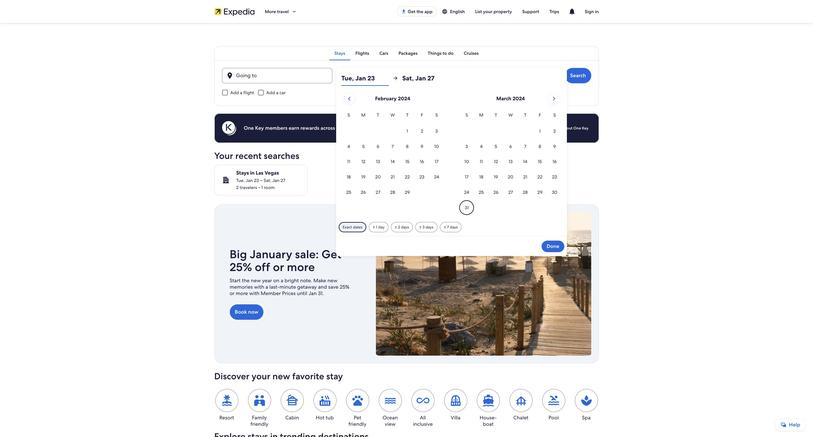 Task type: vqa. For each thing, say whether or not it's contained in the screenshot.


Task type: describe. For each thing, give the bounding box(es) containing it.
cruises link
[[459, 46, 484, 60]]

20 button inside february 2024 element
[[371, 170, 386, 184]]

flight
[[244, 90, 254, 96]]

note.
[[300, 277, 312, 284]]

11 for 2nd the 11 button from right
[[347, 159, 350, 165]]

29 inside march 2024 element
[[538, 190, 543, 195]]

0 vertical spatial 25%
[[230, 260, 252, 275]]

jan 23 - jan 27 button
[[336, 68, 447, 83]]

8 for 8 'button' inside the february 2024 element
[[406, 144, 409, 149]]

21 inside february 2024 element
[[391, 174, 395, 180]]

6 inside march 2024 element
[[510, 144, 512, 149]]

31 button
[[460, 200, 474, 215]]

add for add a car
[[266, 90, 275, 96]]

day
[[378, 225, 385, 230]]

8 button inside march 2024 element
[[533, 139, 548, 154]]

in for stays
[[250, 170, 255, 176]]

1 horizontal spatial 24
[[464, 190, 469, 195]]

learn
[[552, 126, 561, 131]]

member
[[261, 290, 281, 297]]

search
[[570, 72, 586, 79]]

0 horizontal spatial key
[[255, 125, 264, 131]]

book
[[235, 309, 247, 316]]

4 s from the left
[[554, 112, 556, 118]]

1 button for february 2024
[[400, 124, 415, 138]]

view
[[385, 421, 396, 428]]

car
[[280, 90, 286, 96]]

14 inside february 2024 element
[[391, 159, 395, 165]]

to
[[443, 50, 447, 56]]

10 inside february 2024 element
[[435, 144, 439, 149]]

spa
[[582, 415, 591, 421]]

2 11 button from the left
[[474, 154, 489, 169]]

± for ± 1 day
[[373, 225, 375, 230]]

7 for second 7 button from the left
[[524, 144, 527, 149]]

20 for '20' button within the march 2024 element
[[508, 174, 514, 180]]

cabin
[[285, 415, 299, 421]]

19 for first 19 button
[[361, 174, 366, 180]]

1 vertical spatial 10 button
[[460, 154, 474, 169]]

8 for 8 'button' in march 2024 element
[[539, 144, 541, 149]]

17 inside march 2024 element
[[465, 174, 469, 180]]

1 horizontal spatial key
[[582, 126, 589, 131]]

25 for first 25 button from the right
[[479, 190, 484, 195]]

sat, jan 27 button
[[403, 71, 450, 86]]

jan inside big january sale: get 25% off or more start the new year on a bright note. make new memories with a last-minute getaway and save 25% or more with member prices until jan 31.
[[309, 290, 317, 297]]

1 18 button from the left
[[342, 170, 356, 184]]

things
[[428, 50, 442, 56]]

memories
[[230, 284, 253, 291]]

ocean
[[383, 415, 398, 421]]

0 horizontal spatial new
[[251, 277, 261, 284]]

0 vertical spatial 24 button
[[430, 170, 444, 184]]

29 inside february 2024 element
[[405, 190, 410, 195]]

3 t from the left
[[495, 112, 497, 118]]

stays link
[[329, 46, 350, 60]]

stays for stays
[[335, 50, 345, 56]]

jan inside the sat, jan 27 button
[[416, 74, 426, 82]]

3 inside march 2024 element
[[466, 144, 468, 149]]

2 29 button from the left
[[533, 185, 548, 200]]

23 inside the stays in las vegas tue, jan 23 – sat, jan 27 2 travelers • 1 room
[[254, 178, 259, 183]]

off
[[255, 260, 270, 275]]

learn about one key
[[552, 126, 589, 131]]

27 inside the sat, jan 27 button
[[428, 74, 435, 82]]

the inside big january sale: get 25% off or more start the new year on a bright note. make new memories with a last-minute getaway and save 25% or more with member prices until jan 31.
[[242, 277, 250, 284]]

23 inside february 2024 element
[[420, 174, 425, 180]]

15 inside march 2024 element
[[538, 159, 542, 165]]

sign
[[585, 9, 594, 14]]

2 9 button from the left
[[548, 139, 562, 154]]

1 inside february 2024 element
[[407, 128, 408, 134]]

18 inside march 2024 element
[[480, 174, 484, 180]]

1 13 button from the left
[[371, 154, 386, 169]]

23 inside button
[[368, 74, 375, 82]]

make
[[314, 277, 326, 284]]

1 horizontal spatial new
[[273, 371, 290, 382]]

20 button inside march 2024 element
[[504, 170, 518, 184]]

support
[[522, 9, 539, 14]]

get the app
[[408, 9, 433, 14]]

5 inside february 2024 element
[[362, 144, 365, 149]]

january
[[250, 247, 292, 262]]

jan inside tue, jan 23 button
[[356, 74, 366, 82]]

2 28 button from the left
[[518, 185, 533, 200]]

stay
[[327, 371, 343, 382]]

vrbo
[[397, 125, 409, 131]]

0 vertical spatial more
[[287, 260, 315, 275]]

1 vertical spatial 17 button
[[460, 170, 474, 184]]

1 vertical spatial 25%
[[340, 284, 350, 291]]

and inside big january sale: get 25% off or more start the new year on a bright note. make new memories with a last-minute getaway and save 25% or more with member prices until jan 31.
[[318, 284, 327, 291]]

1 19 button from the left
[[356, 170, 371, 184]]

2 7 button from the left
[[518, 139, 533, 154]]

discover your new favorite stay
[[214, 371, 343, 382]]

13 for 1st 13 button from right
[[509, 159, 513, 165]]

31
[[465, 205, 469, 211]]

3 s from the left
[[466, 112, 468, 118]]

do
[[448, 50, 454, 56]]

9 inside march 2024 element
[[554, 144, 556, 149]]

get the app link
[[397, 6, 437, 17]]

–
[[260, 178, 263, 183]]

expedia,
[[336, 125, 357, 131]]

1 7 button from the left
[[386, 139, 400, 154]]

family
[[252, 415, 267, 421]]

pool
[[549, 415, 559, 421]]

english button
[[437, 6, 470, 17]]

cruises
[[464, 50, 479, 56]]

family friendly
[[251, 415, 269, 428]]

2 19 button from the left
[[489, 170, 504, 184]]

on
[[273, 277, 280, 284]]

packages link
[[394, 46, 423, 60]]

sat, inside the stays in las vegas tue, jan 23 – sat, jan 27 2 travelers • 1 room
[[264, 178, 271, 183]]

1 16 button from the left
[[415, 154, 430, 169]]

pet friendly button
[[345, 389, 370, 428]]

flights link
[[350, 46, 374, 60]]

8 button inside february 2024 element
[[400, 139, 415, 154]]

1 6 button from the left
[[371, 139, 386, 154]]

bright
[[285, 277, 299, 284]]

last-
[[270, 284, 280, 291]]

15 inside february 2024 element
[[405, 159, 410, 165]]

add a car
[[266, 90, 286, 96]]

learn about one key link
[[549, 123, 591, 133]]

room
[[264, 185, 275, 190]]

more travel
[[265, 9, 289, 14]]

m for march 2024
[[479, 112, 484, 118]]

rewards
[[301, 125, 319, 131]]

± for ± 7 days
[[444, 225, 446, 230]]

0 horizontal spatial 3 button
[[430, 124, 444, 138]]

3 inside february 2024 element
[[436, 128, 438, 134]]

w for february
[[391, 112, 395, 118]]

1 vertical spatial 3 button
[[460, 139, 474, 154]]

all inclusive
[[413, 415, 433, 428]]

16 for 2nd 16 button from the left
[[553, 159, 557, 165]]

application inside big january sale: get 25% off or more main content
[[342, 91, 562, 216]]

18 inside february 2024 element
[[347, 174, 351, 180]]

27 inside the stays in las vegas tue, jan 23 – sat, jan 27 2 travelers • 1 room
[[281, 178, 285, 183]]

all
[[420, 415, 426, 421]]

2 13 button from the left
[[504, 154, 518, 169]]

your
[[214, 150, 233, 162]]

february
[[375, 95, 397, 102]]

travelers
[[240, 185, 257, 190]]

hotels.com,
[[358, 125, 386, 131]]

1 4 button from the left
[[342, 139, 356, 154]]

friendly for pet
[[349, 421, 367, 428]]

in for sign
[[595, 9, 599, 14]]

tue, jan 23 button
[[342, 71, 389, 86]]

10 inside march 2024 element
[[465, 159, 469, 165]]

1 horizontal spatial one
[[574, 126, 581, 131]]

earn
[[289, 125, 299, 131]]

1 15 button from the left
[[400, 154, 415, 169]]

spa button
[[574, 389, 599, 421]]

add for add a flight
[[230, 90, 239, 96]]

2 6 button from the left
[[504, 139, 518, 154]]

21 button inside february 2024 element
[[386, 170, 400, 184]]

big january sale: get 25% off or more start the new year on a bright note. make new memories with a last-minute getaway and save 25% or more with member prices until jan 31.
[[230, 247, 350, 297]]

more travel button
[[260, 6, 302, 17]]

villa button
[[443, 389, 468, 421]]

minute
[[280, 284, 296, 291]]

12 for 2nd 12 button from the right
[[362, 159, 366, 165]]

english
[[450, 9, 465, 14]]

0 vertical spatial or
[[273, 260, 284, 275]]

2 right vrbo
[[421, 128, 423, 134]]

0 horizontal spatial one
[[244, 125, 254, 131]]

tue, inside button
[[342, 74, 354, 82]]

2 s from the left
[[436, 112, 438, 118]]

28 for second 28 button from the right
[[390, 190, 395, 195]]

packages
[[399, 50, 418, 56]]

days for ± 3 days
[[426, 225, 434, 230]]

1 25 button from the left
[[342, 185, 356, 200]]

stays in las vegas tue, jan 23 – sat, jan 27 2 travelers • 1 room
[[236, 170, 285, 190]]

2 15 button from the left
[[533, 154, 548, 169]]

± for ± 2 days
[[395, 225, 397, 230]]

prices
[[282, 290, 296, 297]]

small image
[[442, 9, 450, 14]]

27 inside february 2024 element
[[376, 190, 381, 195]]

1 inside the stays in las vegas tue, jan 23 – sat, jan 27 2 travelers • 1 room
[[261, 185, 263, 190]]

directional image
[[393, 75, 399, 81]]

house­boat
[[480, 415, 497, 428]]

1 t from the left
[[377, 112, 379, 118]]

2 left about
[[554, 128, 556, 134]]

2 16 button from the left
[[548, 154, 562, 169]]

sat, jan 27
[[403, 74, 435, 82]]

a left car
[[276, 90, 279, 96]]

inclusive
[[413, 421, 433, 428]]

1 vertical spatial more
[[236, 290, 248, 297]]

hot tub
[[316, 415, 334, 421]]

0 horizontal spatial 17 button
[[430, 154, 444, 169]]

2 4 from the left
[[480, 144, 483, 149]]

property
[[494, 9, 512, 14]]

0 horizontal spatial 24
[[434, 174, 439, 180]]

things to do
[[428, 50, 454, 56]]

27 inside march 2024 element
[[509, 190, 513, 195]]

0 vertical spatial 10 button
[[430, 139, 444, 154]]

0 vertical spatial and
[[387, 125, 396, 131]]

vegas
[[265, 170, 279, 176]]

2 button for march 2024
[[548, 124, 562, 138]]

-
[[367, 75, 369, 81]]

book now link
[[230, 305, 264, 320]]

1 5 button from the left
[[356, 139, 371, 154]]

family friendly button
[[247, 389, 272, 428]]

1 s from the left
[[348, 112, 350, 118]]



Task type: locate. For each thing, give the bounding box(es) containing it.
more down start
[[236, 290, 248, 297]]

2 21 from the left
[[524, 174, 528, 180]]

2 20 button from the left
[[504, 170, 518, 184]]

w for march
[[509, 112, 513, 118]]

26 for 2nd 26 button from the left
[[494, 190, 499, 195]]

2 vertical spatial 3
[[423, 225, 425, 230]]

14 inside march 2024 element
[[523, 159, 528, 165]]

2 5 button from the left
[[489, 139, 504, 154]]

1 w from the left
[[391, 112, 395, 118]]

0 horizontal spatial your
[[252, 371, 271, 382]]

1 13 from the left
[[376, 159, 380, 165]]

16 for 1st 16 button from left
[[420, 159, 424, 165]]

2 add from the left
[[266, 90, 275, 96]]

tue, up travelers
[[236, 178, 245, 183]]

2 26 button from the left
[[489, 185, 504, 200]]

all inclusive button
[[411, 389, 436, 428]]

new left favorite
[[273, 371, 290, 382]]

1 horizontal spatial 27 button
[[504, 185, 518, 200]]

1 horizontal spatial 19 button
[[489, 170, 504, 184]]

0 horizontal spatial 14
[[391, 159, 395, 165]]

trips link
[[545, 6, 565, 17]]

1 horizontal spatial 25
[[479, 190, 484, 195]]

days right ± 3 days
[[450, 225, 458, 230]]

recent
[[235, 150, 262, 162]]

22 inside february 2024 element
[[405, 174, 410, 180]]

more
[[265, 9, 276, 14]]

2 9 from the left
[[554, 144, 556, 149]]

2 2024 from the left
[[513, 95, 525, 102]]

1 8 button from the left
[[400, 139, 415, 154]]

25 for 2nd 25 button from the right
[[346, 190, 351, 195]]

2 w from the left
[[509, 112, 513, 118]]

0 horizontal spatial 24 button
[[430, 170, 444, 184]]

1 20 button from the left
[[371, 170, 386, 184]]

1 horizontal spatial 9
[[554, 144, 556, 149]]

0 horizontal spatial 6
[[377, 144, 380, 149]]

searches
[[264, 150, 299, 162]]

0 horizontal spatial 6 button
[[371, 139, 386, 154]]

27 inside jan 23 - jan 27 button
[[380, 75, 385, 81]]

1 horizontal spatial or
[[273, 260, 284, 275]]

1 29 button from the left
[[400, 185, 415, 200]]

in right sign
[[595, 9, 599, 14]]

1 vertical spatial or
[[230, 290, 235, 297]]

23 inside march 2024 element
[[552, 174, 557, 180]]

24
[[434, 174, 439, 180], [464, 190, 469, 195]]

favorite
[[292, 371, 324, 382]]

± 7 days
[[444, 225, 458, 230]]

2 left travelers
[[236, 185, 239, 190]]

17 button
[[430, 154, 444, 169], [460, 170, 474, 184]]

22
[[405, 174, 410, 180], [538, 174, 543, 180]]

one right about
[[574, 126, 581, 131]]

friendly inside family friendly 'button'
[[251, 421, 269, 428]]

1 vertical spatial sat,
[[264, 178, 271, 183]]

0 horizontal spatial days
[[401, 225, 409, 230]]

1 horizontal spatial 9 button
[[548, 139, 562, 154]]

2 12 from the left
[[494, 159, 498, 165]]

1 22 button from the left
[[400, 170, 415, 184]]

7
[[392, 144, 394, 149], [524, 144, 527, 149], [447, 225, 449, 230]]

6 inside february 2024 element
[[377, 144, 380, 149]]

2 days from the left
[[426, 225, 434, 230]]

the inside the get the app link
[[417, 9, 424, 14]]

1 days from the left
[[401, 225, 409, 230]]

5
[[362, 144, 365, 149], [495, 144, 497, 149]]

new right the make
[[328, 277, 338, 284]]

1 horizontal spatial 14 button
[[518, 154, 533, 169]]

± right ± 2 days
[[419, 225, 422, 230]]

1 8 from the left
[[406, 144, 409, 149]]

10 button
[[430, 139, 444, 154], [460, 154, 474, 169]]

17 inside february 2024 element
[[435, 159, 439, 165]]

21 inside march 2024 element
[[524, 174, 528, 180]]

1 28 button from the left
[[386, 185, 400, 200]]

one
[[244, 125, 254, 131], [574, 126, 581, 131]]

1 horizontal spatial 4 button
[[474, 139, 489, 154]]

16 inside march 2024 element
[[553, 159, 557, 165]]

1 20 from the left
[[376, 174, 381, 180]]

2 26 from the left
[[494, 190, 499, 195]]

2 f from the left
[[539, 112, 541, 118]]

and left save
[[318, 284, 327, 291]]

2 22 from the left
[[538, 174, 543, 180]]

1 9 button from the left
[[415, 139, 430, 154]]

1 horizontal spatial 23 button
[[548, 170, 562, 184]]

13 inside february 2024 element
[[376, 159, 380, 165]]

1 horizontal spatial 25 button
[[474, 185, 489, 200]]

1 horizontal spatial 26
[[494, 190, 499, 195]]

more
[[287, 260, 315, 275], [236, 290, 248, 297]]

add left flight
[[230, 90, 239, 96]]

1 5 from the left
[[362, 144, 365, 149]]

sat, inside the sat, jan 27 button
[[403, 74, 414, 82]]

1 horizontal spatial 11
[[480, 159, 483, 165]]

1 vertical spatial your
[[252, 371, 271, 382]]

one left the members
[[244, 125, 254, 131]]

1 horizontal spatial 6
[[510, 144, 512, 149]]

1 12 button from the left
[[356, 154, 371, 169]]

25% up start
[[230, 260, 252, 275]]

expedia logo image
[[214, 7, 255, 16]]

1 vertical spatial 24 button
[[460, 185, 474, 200]]

22 inside march 2024 element
[[538, 174, 543, 180]]

2 button for february 2024
[[415, 124, 430, 138]]

days left '± 7 days'
[[426, 225, 434, 230]]

list your property link
[[470, 6, 517, 17]]

1 21 button from the left
[[386, 170, 400, 184]]

1 vertical spatial 3
[[466, 144, 468, 149]]

application
[[342, 91, 562, 216]]

1 12 from the left
[[362, 159, 366, 165]]

4 ± from the left
[[444, 225, 446, 230]]

1 horizontal spatial 17 button
[[460, 170, 474, 184]]

now
[[248, 309, 259, 316]]

7 for first 7 button
[[392, 144, 394, 149]]

0 vertical spatial sat,
[[403, 74, 414, 82]]

w
[[391, 112, 395, 118], [509, 112, 513, 118]]

1 vertical spatial 10
[[465, 159, 469, 165]]

resort button
[[214, 389, 239, 421]]

2 25 from the left
[[479, 190, 484, 195]]

previous month image
[[346, 95, 353, 103]]

23 inside button
[[360, 75, 366, 81]]

16 button
[[415, 154, 430, 169], [548, 154, 562, 169]]

in inside sign in dropdown button
[[595, 9, 599, 14]]

1 9 from the left
[[421, 144, 423, 149]]

march
[[497, 95, 512, 102]]

2 11 from the left
[[480, 159, 483, 165]]

13 inside march 2024 element
[[509, 159, 513, 165]]

1 26 button from the left
[[356, 185, 371, 200]]

0 horizontal spatial 14 button
[[386, 154, 400, 169]]

your right the discover
[[252, 371, 271, 382]]

in left the las
[[250, 170, 255, 176]]

1 4 from the left
[[348, 144, 350, 149]]

2 button
[[415, 124, 430, 138], [548, 124, 562, 138]]

2024 for february 2024
[[398, 95, 411, 102]]

0 horizontal spatial 5 button
[[356, 139, 371, 154]]

big january sale: get 25% off or more main content
[[0, 23, 813, 437]]

11 inside march 2024 element
[[480, 159, 483, 165]]

the left app
[[417, 9, 424, 14]]

trailing image
[[291, 9, 297, 14]]

cars
[[380, 50, 388, 56]]

with left last-
[[254, 284, 264, 291]]

1 27 button from the left
[[371, 185, 386, 200]]

1 horizontal spatial 8 button
[[533, 139, 548, 154]]

support link
[[517, 6, 545, 17]]

1 horizontal spatial 22 button
[[533, 170, 548, 184]]

21 button
[[386, 170, 400, 184], [518, 170, 533, 184]]

2 15 from the left
[[538, 159, 542, 165]]

0 horizontal spatial 18
[[347, 174, 351, 180]]

± 3 days
[[419, 225, 434, 230]]

2 25 button from the left
[[474, 185, 489, 200]]

1 horizontal spatial 3
[[436, 128, 438, 134]]

t down "march" at right top
[[495, 112, 497, 118]]

ocean view
[[383, 415, 398, 428]]

1 vertical spatial stays
[[236, 170, 249, 176]]

0 horizontal spatial 16 button
[[415, 154, 430, 169]]

1 11 button from the left
[[342, 154, 356, 169]]

0 horizontal spatial 21
[[391, 174, 395, 180]]

5 inside march 2024 element
[[495, 144, 497, 149]]

2 horizontal spatial 3
[[466, 144, 468, 149]]

3 days from the left
[[450, 225, 458, 230]]

2 button right vrbo
[[415, 124, 430, 138]]

f for february 2024
[[421, 112, 423, 118]]

26 for 1st 26 button
[[361, 190, 366, 195]]

0 vertical spatial the
[[417, 9, 424, 14]]

11 for 1st the 11 button from right
[[480, 159, 483, 165]]

0 horizontal spatial 2024
[[398, 95, 411, 102]]

2024 right february
[[398, 95, 411, 102]]

more up note.
[[287, 260, 315, 275]]

1 horizontal spatial 28 button
[[518, 185, 533, 200]]

2 ± from the left
[[395, 225, 397, 230]]

1 19 from the left
[[361, 174, 366, 180]]

25 inside february 2024 element
[[346, 190, 351, 195]]

2 horizontal spatial new
[[328, 277, 338, 284]]

2 20 from the left
[[508, 174, 514, 180]]

tue, left -
[[342, 74, 354, 82]]

9 button
[[415, 139, 430, 154], [548, 139, 562, 154]]

2 1 button from the left
[[533, 124, 548, 138]]

las
[[256, 170, 263, 176]]

26 inside february 2024 element
[[361, 190, 366, 195]]

2 horizontal spatial 7
[[524, 144, 527, 149]]

stays up travelers
[[236, 170, 249, 176]]

27
[[428, 74, 435, 82], [380, 75, 385, 81], [281, 178, 285, 183], [376, 190, 381, 195], [509, 190, 513, 195]]

1 horizontal spatial 2024
[[513, 95, 525, 102]]

stays left flights link
[[335, 50, 345, 56]]

t up "hotels.com,"
[[377, 112, 379, 118]]

get
[[408, 9, 416, 14], [322, 247, 342, 262]]

2 16 from the left
[[553, 159, 557, 165]]

25% right save
[[340, 284, 350, 291]]

16 inside february 2024 element
[[420, 159, 424, 165]]

tab list inside big january sale: get 25% off or more main content
[[214, 46, 599, 60]]

1 horizontal spatial 11 button
[[474, 154, 489, 169]]

11 inside february 2024 element
[[347, 159, 350, 165]]

0 horizontal spatial 10 button
[[430, 139, 444, 154]]

1 horizontal spatial the
[[417, 9, 424, 14]]

0 horizontal spatial 8
[[406, 144, 409, 149]]

stays inside the stays in las vegas tue, jan 23 – sat, jan 27 2 travelers • 1 room
[[236, 170, 249, 176]]

31.
[[318, 290, 324, 297]]

w inside march 2024 element
[[509, 112, 513, 118]]

0 horizontal spatial or
[[230, 290, 235, 297]]

2 t from the left
[[406, 112, 409, 118]]

a left last-
[[266, 284, 268, 291]]

12 for 2nd 12 button
[[494, 159, 498, 165]]

22 button inside february 2024 element
[[400, 170, 415, 184]]

dates
[[353, 225, 363, 230]]

2 23 button from the left
[[548, 170, 562, 184]]

friendly
[[251, 421, 269, 428], [349, 421, 367, 428]]

your inside big january sale: get 25% off or more main content
[[252, 371, 271, 382]]

2 6 from the left
[[510, 144, 512, 149]]

14
[[391, 159, 395, 165], [523, 159, 528, 165]]

tue, inside the stays in las vegas tue, jan 23 – sat, jan 27 2 travelers • 1 room
[[236, 178, 245, 183]]

1 inside march 2024 element
[[539, 128, 541, 134]]

1 14 button from the left
[[386, 154, 400, 169]]

2 19 from the left
[[494, 174, 498, 180]]

with left member
[[249, 290, 260, 297]]

t down the march 2024
[[524, 112, 527, 118]]

1 23 button from the left
[[415, 170, 430, 184]]

sat, right directional image
[[403, 74, 414, 82]]

1 button for march 2024
[[533, 124, 548, 138]]

w down february 2024
[[391, 112, 395, 118]]

9 inside february 2024 element
[[421, 144, 423, 149]]

t
[[377, 112, 379, 118], [406, 112, 409, 118], [495, 112, 497, 118], [524, 112, 527, 118]]

days for ± 7 days
[[450, 225, 458, 230]]

19 inside march 2024 element
[[494, 174, 498, 180]]

0 vertical spatial 24
[[434, 174, 439, 180]]

0 horizontal spatial 5
[[362, 144, 365, 149]]

0 horizontal spatial 9
[[421, 144, 423, 149]]

tab list
[[214, 46, 599, 60]]

23 button
[[415, 170, 430, 184], [548, 170, 562, 184]]

t up vrbo
[[406, 112, 409, 118]]

27 button inside february 2024 element
[[371, 185, 386, 200]]

m for february 2024
[[361, 112, 366, 118]]

big
[[230, 247, 247, 262]]

0 horizontal spatial more
[[236, 290, 248, 297]]

15 button
[[400, 154, 415, 169], [533, 154, 548, 169]]

cabin button
[[280, 389, 305, 421]]

3 ± from the left
[[419, 225, 422, 230]]

2 22 button from the left
[[533, 170, 548, 184]]

25 inside march 2024 element
[[479, 190, 484, 195]]

new left year
[[251, 277, 261, 284]]

1 21 from the left
[[391, 174, 395, 180]]

0 horizontal spatial 25 button
[[342, 185, 356, 200]]

february 2024
[[375, 95, 411, 102]]

0 horizontal spatial 22
[[405, 174, 410, 180]]

stays inside tab list
[[335, 50, 345, 56]]

± 1 day
[[373, 225, 385, 230]]

1 11 from the left
[[347, 159, 350, 165]]

stays for stays in las vegas tue, jan 23 – sat, jan 27 2 travelers • 1 room
[[236, 170, 249, 176]]

20 for '20' button in february 2024 element
[[376, 174, 381, 180]]

2 12 button from the left
[[489, 154, 504, 169]]

your right list
[[483, 9, 493, 14]]

2 13 from the left
[[509, 159, 513, 165]]

and
[[387, 125, 396, 131], [318, 284, 327, 291]]

until
[[297, 290, 307, 297]]

8 inside february 2024 element
[[406, 144, 409, 149]]

7 inside february 2024 element
[[392, 144, 394, 149]]

0 horizontal spatial 22 button
[[400, 170, 415, 184]]

0 horizontal spatial 28 button
[[386, 185, 400, 200]]

2 28 from the left
[[523, 190, 528, 195]]

1 15 from the left
[[405, 159, 410, 165]]

1 horizontal spatial 10 button
[[460, 154, 474, 169]]

17
[[435, 159, 439, 165], [465, 174, 469, 180]]

days for ± 2 days
[[401, 225, 409, 230]]

pool button
[[541, 389, 566, 421]]

your recent searches
[[214, 150, 299, 162]]

1 f from the left
[[421, 112, 423, 118]]

6 button
[[371, 139, 386, 154], [504, 139, 518, 154]]

1 14 from the left
[[391, 159, 395, 165]]

2 5 from the left
[[495, 144, 497, 149]]

11
[[347, 159, 350, 165], [480, 159, 483, 165]]

4 t from the left
[[524, 112, 527, 118]]

1 horizontal spatial 19
[[494, 174, 498, 180]]

0 vertical spatial 3 button
[[430, 124, 444, 138]]

1 horizontal spatial 14
[[523, 159, 528, 165]]

13 for second 13 button from the right
[[376, 159, 380, 165]]

1 horizontal spatial 5
[[495, 144, 497, 149]]

and left vrbo
[[387, 125, 396, 131]]

0 horizontal spatial 4 button
[[342, 139, 356, 154]]

1 horizontal spatial add
[[266, 90, 275, 96]]

1 horizontal spatial 3 button
[[460, 139, 474, 154]]

jan 23 - jan 27
[[351, 75, 385, 81]]

29
[[405, 190, 410, 195], [538, 190, 543, 195]]

1 horizontal spatial your
[[483, 9, 493, 14]]

app
[[425, 9, 433, 14]]

members
[[265, 125, 288, 131]]

march 2024 element
[[460, 112, 562, 216]]

communication center icon image
[[568, 8, 576, 15]]

a left flight
[[240, 90, 242, 96]]

20 inside february 2024 element
[[376, 174, 381, 180]]

1 vertical spatial in
[[250, 170, 255, 176]]

12 button
[[356, 154, 371, 169], [489, 154, 504, 169]]

0 horizontal spatial 9 button
[[415, 139, 430, 154]]

8
[[406, 144, 409, 149], [539, 144, 541, 149]]

w inside february 2024 element
[[391, 112, 395, 118]]

28 inside march 2024 element
[[523, 190, 528, 195]]

or up on
[[273, 260, 284, 275]]

next month image
[[550, 95, 558, 103]]

0 vertical spatial in
[[595, 9, 599, 14]]

28 for 2nd 28 button
[[523, 190, 528, 195]]

1 horizontal spatial 15 button
[[533, 154, 548, 169]]

1 vertical spatial and
[[318, 284, 327, 291]]

2 4 button from the left
[[474, 139, 489, 154]]

0 horizontal spatial friendly
[[251, 421, 269, 428]]

12
[[362, 159, 366, 165], [494, 159, 498, 165]]

0 horizontal spatial in
[[250, 170, 255, 176]]

get inside big january sale: get 25% off or more start the new year on a bright note. make new memories with a last-minute getaway and save 25% or more with member prices until jan 31.
[[322, 247, 342, 262]]

2024 right "march" at right top
[[513, 95, 525, 102]]

4
[[348, 144, 350, 149], [480, 144, 483, 149]]

2 21 button from the left
[[518, 170, 533, 184]]

friendly for family
[[251, 421, 269, 428]]

1 25 from the left
[[346, 190, 351, 195]]

f for march 2024
[[539, 112, 541, 118]]

± for ± 3 days
[[419, 225, 422, 230]]

the right start
[[242, 277, 250, 284]]

12 inside february 2024 element
[[362, 159, 366, 165]]

sat, right –
[[264, 178, 271, 183]]

20 button
[[371, 170, 386, 184], [504, 170, 518, 184]]

10
[[435, 144, 439, 149], [465, 159, 469, 165]]

hot
[[316, 415, 325, 421]]

19 for first 19 button from the right
[[494, 174, 498, 180]]

2 8 from the left
[[539, 144, 541, 149]]

± right day
[[395, 225, 397, 230]]

2 14 button from the left
[[518, 154, 533, 169]]

tab list containing stays
[[214, 46, 599, 60]]

1 horizontal spatial and
[[387, 125, 396, 131]]

your for discover
[[252, 371, 271, 382]]

2024 for march 2024
[[513, 95, 525, 102]]

application containing february 2024
[[342, 91, 562, 216]]

15
[[405, 159, 410, 165], [538, 159, 542, 165]]

chalet
[[514, 415, 529, 421]]

1 ± from the left
[[373, 225, 375, 230]]

0 horizontal spatial 4
[[348, 144, 350, 149]]

2 18 from the left
[[480, 174, 484, 180]]

1 horizontal spatial 7
[[447, 225, 449, 230]]

0 horizontal spatial 23 button
[[415, 170, 430, 184]]

1 horizontal spatial 25%
[[340, 284, 350, 291]]

2 horizontal spatial days
[[450, 225, 458, 230]]

0 horizontal spatial 26
[[361, 190, 366, 195]]

m inside february 2024 element
[[361, 112, 366, 118]]

1 add from the left
[[230, 90, 239, 96]]

your for list
[[483, 9, 493, 14]]

20 inside march 2024 element
[[508, 174, 514, 180]]

key left the members
[[255, 125, 264, 131]]

2 right day
[[398, 225, 400, 230]]

save
[[328, 284, 339, 291]]

trips
[[550, 9, 559, 14]]

about
[[562, 126, 573, 131]]

1 horizontal spatial 26 button
[[489, 185, 504, 200]]

26 inside march 2024 element
[[494, 190, 499, 195]]

9
[[421, 144, 423, 149], [554, 144, 556, 149]]

exact
[[343, 225, 352, 230]]

27 button inside march 2024 element
[[504, 185, 518, 200]]

1 horizontal spatial 24 button
[[460, 185, 474, 200]]

february 2024 element
[[342, 112, 444, 200]]

2 button left about
[[548, 124, 562, 138]]

25
[[346, 190, 351, 195], [479, 190, 484, 195]]

2 18 button from the left
[[474, 170, 489, 184]]

0 horizontal spatial 25%
[[230, 260, 252, 275]]

± right ± 3 days
[[444, 225, 446, 230]]

travel
[[277, 9, 289, 14]]

2 inside the stays in las vegas tue, jan 23 – sat, jan 27 2 travelers • 1 room
[[236, 185, 239, 190]]

across
[[321, 125, 335, 131]]

1 horizontal spatial stays
[[335, 50, 345, 56]]

1 1 button from the left
[[400, 124, 415, 138]]

1 horizontal spatial 18 button
[[474, 170, 489, 184]]

1 horizontal spatial get
[[408, 9, 416, 14]]

friendly inside pet friendly button
[[349, 421, 367, 428]]

0 horizontal spatial 16
[[420, 159, 424, 165]]

add left car
[[266, 90, 275, 96]]

± left day
[[373, 225, 375, 230]]

28 inside february 2024 element
[[390, 190, 395, 195]]

1 2 button from the left
[[415, 124, 430, 138]]

a right on
[[281, 277, 283, 284]]

f inside march 2024 element
[[539, 112, 541, 118]]

1 horizontal spatial days
[[426, 225, 434, 230]]

house­boat button
[[476, 389, 501, 428]]

flights
[[356, 50, 369, 56]]

get right download the app button image
[[408, 9, 416, 14]]

2 27 button from the left
[[504, 185, 518, 200]]

2 m from the left
[[479, 112, 484, 118]]

23
[[368, 74, 375, 82], [360, 75, 366, 81], [420, 174, 425, 180], [552, 174, 557, 180], [254, 178, 259, 183]]

1 28 from the left
[[390, 190, 395, 195]]

in inside the stays in las vegas tue, jan 23 – sat, jan 27 2 travelers • 1 room
[[250, 170, 255, 176]]

7 inside march 2024 element
[[524, 144, 527, 149]]

list
[[475, 9, 482, 14]]

days left ± 3 days
[[401, 225, 409, 230]]

19 inside february 2024 element
[[361, 174, 366, 180]]

8 inside march 2024 element
[[539, 144, 541, 149]]

list your property
[[475, 9, 512, 14]]

hot tub button
[[312, 389, 337, 421]]

2 8 button from the left
[[533, 139, 548, 154]]

12 inside march 2024 element
[[494, 159, 498, 165]]

download the app button image
[[402, 9, 407, 14]]

2 friendly from the left
[[349, 421, 367, 428]]

key right about
[[582, 126, 589, 131]]

1 vertical spatial tue,
[[236, 178, 245, 183]]

stays image
[[222, 176, 230, 184]]

0 horizontal spatial 15 button
[[400, 154, 415, 169]]

1 horizontal spatial friendly
[[349, 421, 367, 428]]

1 horizontal spatial 7 button
[[518, 139, 533, 154]]

3
[[436, 128, 438, 134], [466, 144, 468, 149], [423, 225, 425, 230]]

get right the sale:
[[322, 247, 342, 262]]

m
[[361, 112, 366, 118], [479, 112, 484, 118]]

w down the march 2024
[[509, 112, 513, 118]]

1 horizontal spatial 6 button
[[504, 139, 518, 154]]

•
[[258, 185, 260, 190]]

or down start
[[230, 290, 235, 297]]



